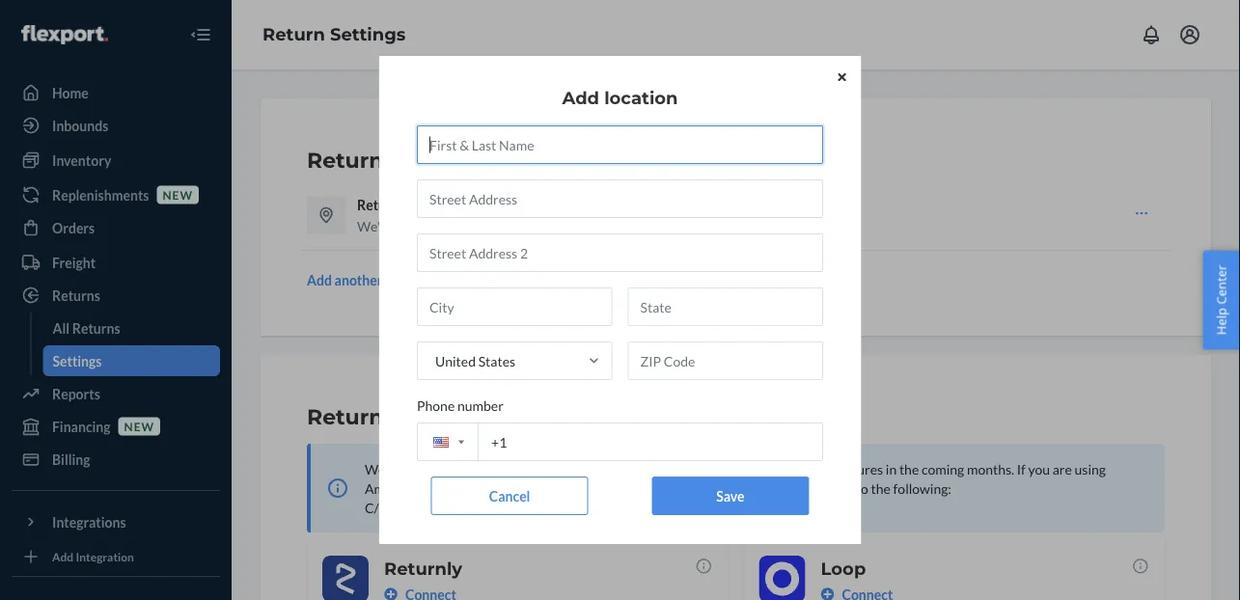 Task type: vqa. For each thing, say whether or not it's contained in the screenshot.
Cancel button
yes



Task type: locate. For each thing, give the bounding box(es) containing it.
phone number
[[417, 397, 504, 414]]

phone
[[417, 397, 455, 414]]

united states: + 1 image
[[459, 441, 464, 445]]

cancel button
[[431, 477, 589, 516]]

help center
[[1213, 265, 1230, 335]]

united
[[435, 353, 476, 369]]

add location dialog
[[379, 56, 862, 545]]

states
[[479, 353, 516, 369]]

1 (702) 123-4567 telephone field
[[417, 423, 824, 461]]

ZIP Code text field
[[628, 342, 824, 380]]

add
[[562, 87, 600, 108]]

united states
[[435, 353, 516, 369]]

First & Last Name text field
[[417, 126, 824, 164]]

State text field
[[628, 288, 824, 326]]

cancel
[[489, 488, 530, 504]]

location
[[605, 87, 678, 108]]

Street Address 2 text field
[[417, 234, 824, 272]]



Task type: describe. For each thing, give the bounding box(es) containing it.
add location
[[562, 87, 678, 108]]

save
[[717, 488, 745, 504]]

save button
[[652, 477, 810, 516]]

help
[[1213, 308, 1230, 335]]

close image
[[838, 71, 846, 83]]

center
[[1213, 265, 1230, 305]]

help center button
[[1203, 251, 1241, 350]]

Street Address text field
[[417, 180, 824, 218]]

City text field
[[417, 288, 613, 326]]

number
[[458, 397, 504, 414]]



